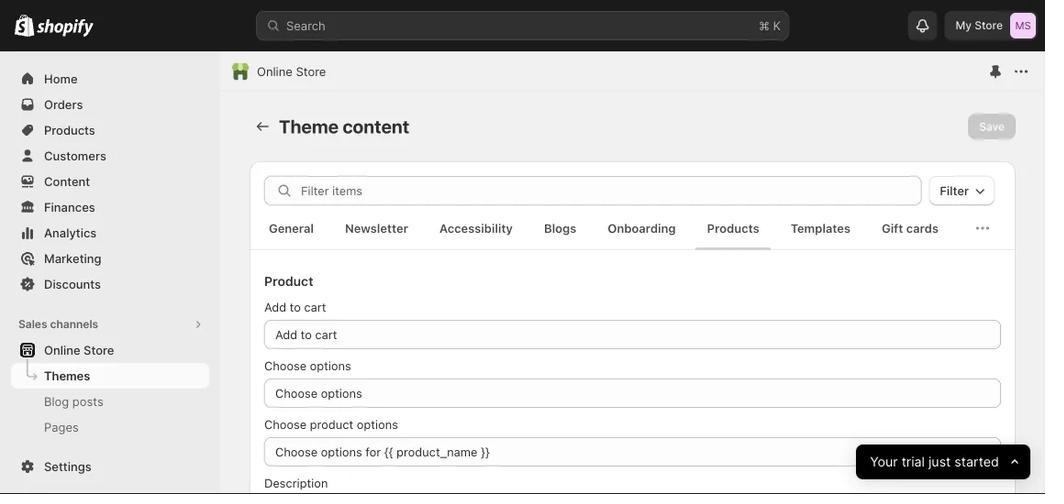 Task type: locate. For each thing, give the bounding box(es) containing it.
pages
[[44, 420, 79, 435]]

0 vertical spatial online store link
[[257, 62, 326, 81]]

1 vertical spatial online store
[[44, 343, 114, 357]]

marketing link
[[11, 246, 209, 272]]

online down sales channels
[[44, 343, 80, 357]]

trial
[[902, 455, 925, 470]]

sales channels button
[[11, 312, 209, 338]]

1 horizontal spatial online store link
[[257, 62, 326, 81]]

themes link
[[11, 363, 209, 389]]

discounts link
[[11, 272, 209, 297]]

online right online store icon
[[257, 64, 293, 78]]

your trial just started
[[870, 455, 999, 470]]

sales channels
[[18, 318, 98, 331]]

blog posts link
[[11, 389, 209, 415]]

discounts
[[44, 277, 101, 291]]

online store link down "search"
[[257, 62, 326, 81]]

finances link
[[11, 195, 209, 220]]

blog posts
[[44, 395, 103, 409]]

home
[[44, 72, 78, 86]]

started
[[954, 455, 999, 470]]

0 horizontal spatial online store link
[[11, 338, 209, 363]]

0 horizontal spatial store
[[84, 343, 114, 357]]

⌘ k
[[759, 18, 781, 33]]

shopify image
[[15, 14, 34, 36]]

online store
[[257, 64, 326, 78], [44, 343, 114, 357]]

0 horizontal spatial online store
[[44, 343, 114, 357]]

your trial just started button
[[856, 445, 1031, 480]]

sales
[[18, 318, 47, 331]]

1 vertical spatial store
[[296, 64, 326, 78]]

content
[[44, 174, 90, 189]]

store down sales channels button
[[84, 343, 114, 357]]

analytics link
[[11, 220, 209, 246]]

1 vertical spatial online
[[44, 343, 80, 357]]

online store link down channels
[[11, 338, 209, 363]]

1 horizontal spatial online store
[[257, 64, 326, 78]]

2 vertical spatial store
[[84, 343, 114, 357]]

store right my
[[975, 19, 1003, 32]]

1 horizontal spatial online
[[257, 64, 293, 78]]

online store down "search"
[[257, 64, 326, 78]]

online
[[257, 64, 293, 78], [44, 343, 80, 357]]

0 horizontal spatial online
[[44, 343, 80, 357]]

online store link
[[257, 62, 326, 81], [11, 338, 209, 363]]

customers link
[[11, 143, 209, 169]]

store
[[975, 19, 1003, 32], [296, 64, 326, 78], [84, 343, 114, 357]]

0 vertical spatial online store
[[257, 64, 326, 78]]

your
[[870, 455, 898, 470]]

settings link
[[11, 454, 209, 480]]

2 horizontal spatial store
[[975, 19, 1003, 32]]

store down "search"
[[296, 64, 326, 78]]

online store down channels
[[44, 343, 114, 357]]



Task type: vqa. For each thing, say whether or not it's contained in the screenshot.
"Settings"
yes



Task type: describe. For each thing, give the bounding box(es) containing it.
1 horizontal spatial store
[[296, 64, 326, 78]]

customers
[[44, 149, 106, 163]]

orders
[[44, 97, 83, 111]]

pages link
[[11, 415, 209, 440]]

channels
[[50, 318, 98, 331]]

k
[[773, 18, 781, 33]]

online store image
[[231, 62, 250, 81]]

preferences link
[[11, 466, 209, 492]]

marketing
[[44, 251, 101, 266]]

content link
[[11, 169, 209, 195]]

1 vertical spatial online store link
[[11, 338, 209, 363]]

settings
[[44, 460, 91, 474]]

⌘
[[759, 18, 770, 33]]

search
[[286, 18, 326, 33]]

finances
[[44, 200, 95, 214]]

my store image
[[1010, 13, 1036, 39]]

0 vertical spatial store
[[975, 19, 1003, 32]]

themes
[[44, 369, 90, 383]]

my
[[956, 19, 972, 32]]

orders link
[[11, 92, 209, 117]]

analytics
[[44, 226, 97, 240]]

products
[[44, 123, 95, 137]]

blog
[[44, 395, 69, 409]]

preferences
[[44, 472, 112, 486]]

shopify image
[[37, 19, 94, 37]]

home link
[[11, 66, 209, 92]]

products link
[[11, 117, 209, 143]]

0 vertical spatial online
[[257, 64, 293, 78]]

my store
[[956, 19, 1003, 32]]

posts
[[72, 395, 103, 409]]

just
[[929, 455, 951, 470]]



